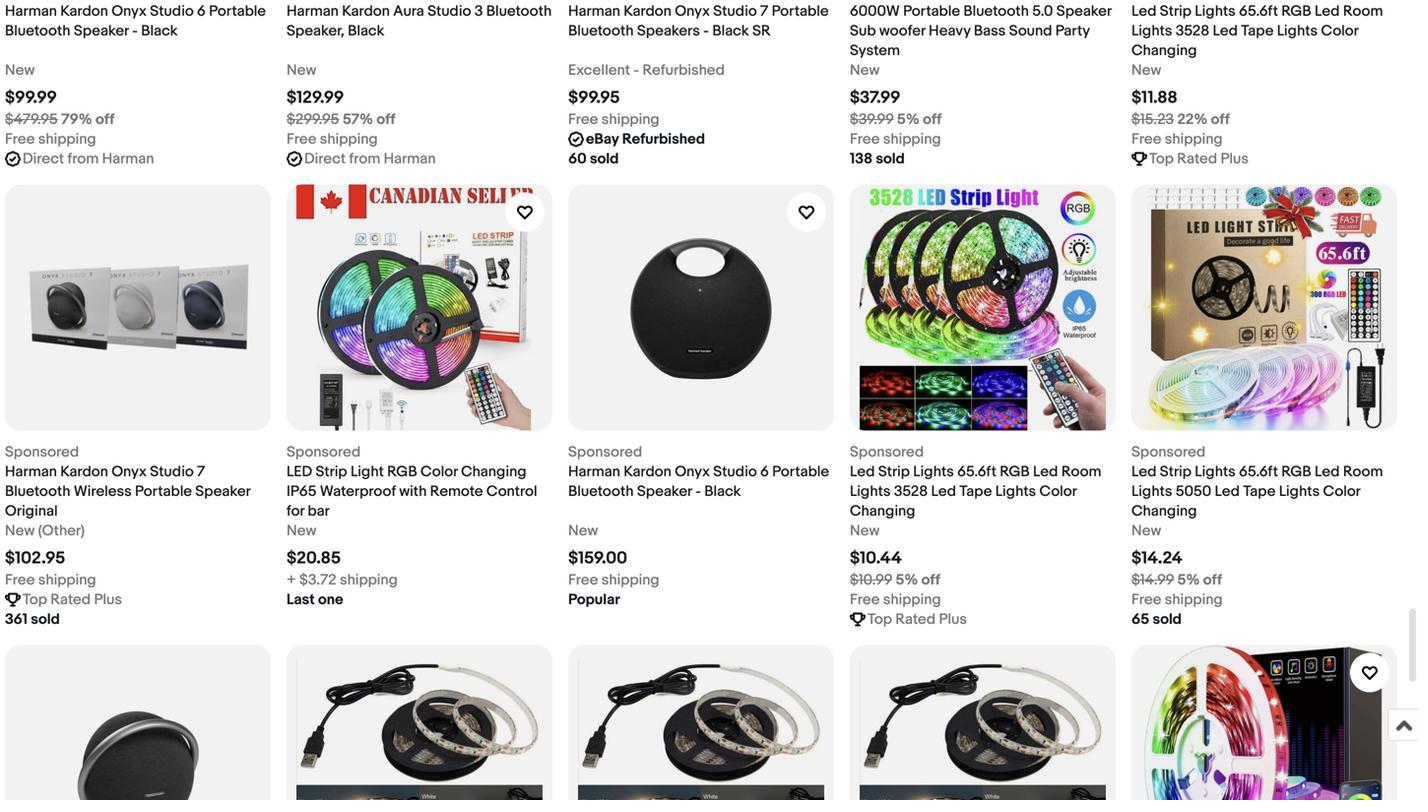Task type: vqa. For each thing, say whether or not it's contained in the screenshot.


Task type: describe. For each thing, give the bounding box(es) containing it.
free inside 'new $159.00 free shipping popular'
[[568, 572, 598, 590]]

$11.88
[[1132, 88, 1178, 108]]

new $129.99 $299.95 57% off free shipping
[[287, 62, 396, 148]]

tape inside led strip lights 65.6ft rgb led room lights 3528 led tape lights color changing new $11.88 $15.23 22% off free shipping
[[1241, 22, 1274, 40]]

aura
[[393, 2, 424, 20]]

sub
[[850, 22, 876, 40]]

2 vertical spatial plus
[[939, 611, 967, 629]]

free shipping text field down $102.95 text box
[[5, 571, 96, 591]]

rated for free shipping text box under $102.95 text box
[[51, 591, 91, 609]]

direct for $129.99
[[304, 150, 346, 168]]

harman inside text box
[[384, 150, 436, 168]]

black inside harman kardon onyx studio 7 portable bluetooth speakers - black sr
[[713, 22, 749, 40]]

original
[[5, 503, 58, 521]]

system
[[850, 42, 900, 60]]

harman kardon onyx studio 7 portable bluetooth speakers - black sr
[[568, 2, 829, 40]]

black inside harman kardon aura studio 3 bluetooth speaker, black
[[348, 22, 385, 40]]

direct for $99.99
[[23, 150, 64, 168]]

bluetooth inside harman kardon onyx studio 7 portable bluetooth speakers - black sr
[[568, 22, 634, 40]]

new inside 6000w portable bluetooth 5.0 speaker sub woofer heavy bass sound party system new $37.99 $39.99 5% off free shipping 138 sold
[[850, 62, 880, 79]]

changing inside the sponsored led strip lights 65.6ft rgb led room lights 5050 led tape lights color changing new $14.24 $14.99 5% off free shipping 65 sold
[[1132, 503, 1197, 521]]

strip for +
[[316, 463, 347, 481]]

one
[[318, 591, 343, 609]]

5.0
[[1033, 2, 1053, 20]]

studio inside sponsored harman kardon onyx studio 7 bluetooth wireless portable speaker original new (other) $102.95 free shipping
[[150, 463, 194, 481]]

studio inside sponsored harman kardon onyx studio 6 portable bluetooth speaker - black
[[713, 463, 757, 481]]

$159.00
[[568, 549, 628, 569]]

65 sold text field
[[1132, 610, 1182, 630]]

party
[[1056, 22, 1090, 40]]

free shipping text field for $11.88
[[1132, 129, 1223, 149]]

waterproof
[[320, 483, 396, 501]]

free inside "new $99.99 $479.95 79% off free shipping"
[[5, 130, 35, 148]]

free inside led strip lights 65.6ft rgb led room lights 3528 led tape lights color changing new $11.88 $15.23 22% off free shipping
[[1132, 130, 1162, 148]]

black inside sponsored harman kardon onyx studio 6 portable bluetooth speaker - black
[[705, 483, 741, 501]]

shipping inside 'sponsored led strip lights 65.6ft rgb led room lights 3528 led tape lights color changing new $10.44 $10.99 5% off free shipping'
[[883, 591, 941, 609]]

refurbished inside 'excellent - refurbished $99.95 free shipping'
[[643, 62, 725, 79]]

tape for $10.44
[[960, 483, 992, 501]]

new inside 'new $159.00 free shipping popular'
[[568, 523, 598, 540]]

led strip lights 65.6ft rgb led room lights 3528 led tape lights color changing new $11.88 $15.23 22% off free shipping
[[1132, 2, 1384, 148]]

rgb inside 'sponsored led strip lights 65.6ft rgb led room lights 3528 led tape lights color changing new $10.44 $10.99 5% off free shipping'
[[1000, 463, 1030, 481]]

onyx inside harman kardon onyx studio 6 portable bluetooth speaker - black
[[112, 2, 147, 20]]

6 inside sponsored harman kardon onyx studio 6 portable bluetooth speaker - black
[[761, 463, 769, 481]]

ebay refurbished
[[586, 130, 705, 148]]

sponsored for $10.44
[[850, 444, 924, 461]]

free inside 'excellent - refurbished $99.95 free shipping'
[[568, 111, 598, 128]]

color inside sponsored led strip light rgb color changing ip65 waterproof with remote control for bar new $20.85 + $3.72 shipping last one
[[421, 463, 458, 481]]

onyx inside harman kardon onyx studio 7 portable bluetooth speakers - black sr
[[675, 2, 710, 20]]

shipping inside "new $99.99 $479.95 79% off free shipping"
[[38, 130, 96, 148]]

$479.95
[[5, 111, 58, 128]]

excellent
[[568, 62, 630, 79]]

off inside 6000w portable bluetooth 5.0 speaker sub woofer heavy bass sound party system new $37.99 $39.99 5% off free shipping 138 sold
[[923, 111, 942, 128]]

new text field for $20.85
[[287, 522, 316, 541]]

rgb inside the sponsored led strip lights 65.6ft rgb led room lights 5050 led tape lights color changing new $14.24 $14.99 5% off free shipping 65 sold
[[1282, 463, 1312, 481]]

6000w
[[850, 2, 900, 20]]

sponsored harman kardon onyx studio 7 bluetooth wireless portable speaker original new (other) $102.95 free shipping
[[5, 444, 250, 590]]

free shipping text field down $159.00 text field
[[568, 571, 660, 591]]

harman inside sponsored harman kardon onyx studio 7 bluetooth wireless portable speaker original new (other) $102.95 free shipping
[[5, 463, 57, 481]]

sold inside 6000w portable bluetooth 5.0 speaker sub woofer heavy bass sound party system new $37.99 $39.99 5% off free shipping 138 sold
[[876, 150, 905, 168]]

6000w portable bluetooth 5.0 speaker sub woofer heavy bass sound party system new $37.99 $39.99 5% off free shipping 138 sold
[[850, 2, 1112, 168]]

portable inside sponsored harman kardon onyx studio 7 bluetooth wireless portable speaker original new (other) $102.95 free shipping
[[135, 483, 192, 501]]

room inside led strip lights 65.6ft rgb led room lights 3528 led tape lights color changing new $11.88 $15.23 22% off free shipping
[[1344, 2, 1384, 20]]

top for $11.88 free shipping text field
[[1150, 150, 1174, 168]]

ebay
[[586, 130, 619, 148]]

sponsored led strip light rgb color changing ip65 waterproof with remote control for bar new $20.85 + $3.72 shipping last one
[[287, 444, 537, 609]]

free shipping text field down $39.99
[[850, 129, 941, 149]]

$14.24
[[1132, 549, 1183, 569]]

from for $99.99
[[67, 150, 99, 168]]

7 inside harman kardon onyx studio 7 portable bluetooth speakers - black sr
[[761, 2, 769, 20]]

off inside the sponsored led strip lights 65.6ft rgb led room lights 5050 led tape lights color changing new $14.24 $14.99 5% off free shipping 65 sold
[[1204, 572, 1222, 590]]

room for $10.44
[[1062, 463, 1102, 481]]

60 sold
[[568, 150, 619, 168]]

harman inside harman kardon onyx studio 7 portable bluetooth speakers - black sr
[[568, 2, 621, 20]]

for
[[287, 503, 304, 521]]

sold inside 'text field'
[[31, 611, 60, 629]]

361 sold
[[5, 611, 60, 629]]

shipping inside 'excellent - refurbished $99.95 free shipping'
[[602, 111, 660, 128]]

harman inside harman kardon aura studio 3 bluetooth speaker, black
[[287, 2, 339, 20]]

2 vertical spatial top
[[868, 611, 892, 629]]

new $99.99 $479.95 79% off free shipping
[[5, 62, 115, 148]]

direct from harman for $99.99
[[23, 150, 154, 168]]

bluetooth inside sponsored harman kardon onyx studio 6 portable bluetooth speaker - black
[[568, 483, 634, 501]]

free shipping text field for $99.99
[[5, 129, 96, 149]]

60
[[568, 150, 587, 168]]

portable inside sponsored harman kardon onyx studio 6 portable bluetooth speaker - black
[[772, 463, 830, 481]]

color inside 'sponsored led strip lights 65.6ft rgb led room lights 3528 led tape lights color changing new $10.44 $10.99 5% off free shipping'
[[1040, 483, 1077, 501]]

$39.99
[[850, 111, 894, 128]]

$14.99
[[1132, 572, 1174, 590]]

7 inside sponsored harman kardon onyx studio 7 bluetooth wireless portable speaker original new (other) $102.95 free shipping
[[197, 463, 205, 481]]

$102.95
[[5, 549, 65, 569]]

kardon inside sponsored harman kardon onyx studio 7 bluetooth wireless portable speaker original new (other) $102.95 free shipping
[[60, 463, 108, 481]]

5% inside 6000w portable bluetooth 5.0 speaker sub woofer heavy bass sound party system new $37.99 $39.99 5% off free shipping 138 sold
[[897, 111, 920, 128]]

$99.95 text field
[[568, 88, 620, 108]]

sr
[[753, 22, 771, 40]]

onyx inside sponsored harman kardon onyx studio 7 bluetooth wireless portable speaker original new (other) $102.95 free shipping
[[112, 463, 147, 481]]

portable inside 6000w portable bluetooth 5.0 speaker sub woofer heavy bass sound party system new $37.99 $39.99 5% off free shipping 138 sold
[[903, 2, 960, 20]]

bluetooth inside 6000w portable bluetooth 5.0 speaker sub woofer heavy bass sound party system new $37.99 $39.99 5% off free shipping 138 sold
[[964, 2, 1029, 20]]

+
[[287, 572, 296, 590]]

free shipping text field up ebay
[[568, 110, 660, 129]]

new inside 'sponsored led strip lights 65.6ft rgb led room lights 3528 led tape lights color changing new $10.44 $10.99 5% off free shipping'
[[850, 523, 880, 540]]

sponsored inside sponsored harman kardon onyx studio 6 portable bluetooth speaker - black
[[568, 444, 642, 461]]

remote
[[430, 483, 483, 501]]

shipping inside the sponsored led strip lights 65.6ft rgb led room lights 5050 led tape lights color changing new $14.24 $14.99 5% off free shipping 65 sold
[[1165, 591, 1223, 609]]

3
[[475, 2, 483, 20]]

new $159.00 free shipping popular
[[568, 523, 660, 609]]

new text field for $11.88
[[1132, 61, 1162, 80]]

changing inside led strip lights 65.6ft rgb led room lights 3528 led tape lights color changing new $11.88 $15.23 22% off free shipping
[[1132, 42, 1197, 60]]

new inside new $129.99 $299.95 57% off free shipping
[[287, 62, 316, 79]]

sound
[[1009, 22, 1052, 40]]

with
[[399, 483, 427, 501]]

free inside 6000w portable bluetooth 5.0 speaker sub woofer heavy bass sound party system new $37.99 $39.99 5% off free shipping 138 sold
[[850, 130, 880, 148]]

control
[[487, 483, 537, 501]]

57%
[[343, 111, 373, 128]]

color inside the sponsored led strip lights 65.6ft rgb led room lights 5050 led tape lights color changing new $14.24 $14.99 5% off free shipping 65 sold
[[1324, 483, 1361, 501]]

color inside led strip lights 65.6ft rgb led room lights 3528 led tape lights color changing new $11.88 $15.23 22% off free shipping
[[1322, 22, 1359, 40]]

$299.95
[[287, 111, 339, 128]]

eBay Refurbished text field
[[586, 129, 705, 149]]

onyx inside sponsored harman kardon onyx studio 6 portable bluetooth speaker - black
[[675, 463, 710, 481]]

$129.99
[[287, 88, 344, 108]]

65.6ft for $10.44
[[958, 463, 997, 481]]

$129.99 text field
[[287, 88, 344, 108]]

sponsored text field for $20.85
[[287, 443, 361, 462]]

Direct from Harman text field
[[304, 149, 436, 169]]

free inside new $129.99 $299.95 57% off free shipping
[[287, 130, 317, 148]]

- inside sponsored harman kardon onyx studio 6 portable bluetooth speaker - black
[[696, 483, 701, 501]]

free inside sponsored harman kardon onyx studio 7 bluetooth wireless portable speaker original new (other) $102.95 free shipping
[[5, 572, 35, 590]]

+ $3.72 shipping text field
[[287, 571, 398, 591]]

refurbished inside text field
[[622, 130, 705, 148]]

free shipping text field for $129.99
[[287, 129, 378, 149]]

off inside 'sponsored led strip lights 65.6ft rgb led room lights 3528 led tape lights color changing new $10.44 $10.99 5% off free shipping'
[[922, 572, 941, 590]]

off inside led strip lights 65.6ft rgb led room lights 3528 led tape lights color changing new $11.88 $15.23 22% off free shipping
[[1211, 111, 1230, 128]]

sponsored for $102.95
[[5, 444, 79, 461]]

Excellent - Refurbished text field
[[568, 61, 725, 80]]

- inside harman kardon onyx studio 7 portable bluetooth speakers - black sr
[[704, 22, 709, 40]]

previous price $10.99 5% off text field
[[850, 571, 941, 591]]

speaker inside 6000w portable bluetooth 5.0 speaker sub woofer heavy bass sound party system new $37.99 $39.99 5% off free shipping 138 sold
[[1057, 2, 1112, 20]]

harman inside text field
[[102, 150, 154, 168]]

rgb inside led strip lights 65.6ft rgb led room lights 3528 led tape lights color changing new $11.88 $15.23 22% off free shipping
[[1282, 2, 1312, 20]]

led
[[287, 463, 312, 481]]

portable inside harman kardon onyx studio 6 portable bluetooth speaker - black
[[209, 2, 266, 20]]

3528 inside led strip lights 65.6ft rgb led room lights 3528 led tape lights color changing new $11.88 $15.23 22% off free shipping
[[1176, 22, 1210, 40]]

0 horizontal spatial top rated plus text field
[[868, 610, 967, 630]]

sponsored led strip lights 65.6ft rgb led room lights 3528 led tape lights color changing new $10.44 $10.99 5% off free shipping
[[850, 444, 1102, 609]]

changing inside sponsored led strip light rgb color changing ip65 waterproof with remote control for bar new $20.85 + $3.72 shipping last one
[[461, 463, 527, 481]]

bluetooth inside sponsored harman kardon onyx studio 7 bluetooth wireless portable speaker original new (other) $102.95 free shipping
[[5, 483, 70, 501]]

shipping inside sponsored led strip light rgb color changing ip65 waterproof with remote control for bar new $20.85 + $3.72 shipping last one
[[340, 572, 398, 590]]

free shipping text field down $10.99
[[850, 591, 941, 610]]



Task type: locate. For each thing, give the bounding box(es) containing it.
65.6ft inside the sponsored led strip lights 65.6ft rgb led room lights 5050 led tape lights color changing new $14.24 $14.99 5% off free shipping 65 sold
[[1239, 463, 1279, 481]]

2 horizontal spatial plus
[[1221, 150, 1249, 168]]

Top Rated Plus text field
[[23, 591, 122, 610]]

kardon inside harman kardon onyx studio 7 portable bluetooth speakers - black sr
[[624, 2, 672, 20]]

bluetooth up $99.99 text box
[[5, 22, 70, 40]]

shipping down the previous price $39.99 5% off text box
[[883, 130, 941, 148]]

-
[[132, 22, 138, 40], [704, 22, 709, 40], [634, 62, 639, 79], [696, 483, 701, 501]]

$37.99
[[850, 88, 901, 108]]

kardon inside sponsored harman kardon onyx studio 6 portable bluetooth speaker - black
[[624, 463, 672, 481]]

sponsored text field for $10.44
[[850, 443, 924, 462]]

361
[[5, 611, 28, 629]]

65
[[1132, 611, 1150, 629]]

Direct from Harman text field
[[23, 149, 154, 169]]

free inside the sponsored led strip lights 65.6ft rgb led room lights 5050 led tape lights color changing new $14.24 $14.99 5% off free shipping 65 sold
[[1132, 591, 1162, 609]]

1 horizontal spatial direct from harman
[[304, 150, 436, 168]]

0 vertical spatial top rated plus text field
[[1150, 149, 1249, 169]]

7
[[761, 2, 769, 20], [197, 463, 205, 481]]

Sponsored text field
[[5, 443, 79, 462], [287, 443, 361, 462]]

sponsored inside 'sponsored led strip lights 65.6ft rgb led room lights 3528 led tape lights color changing new $10.44 $10.99 5% off free shipping'
[[850, 444, 924, 461]]

lights
[[1195, 2, 1236, 20], [1132, 22, 1173, 40], [1277, 22, 1318, 40], [913, 463, 954, 481], [1195, 463, 1236, 481], [850, 483, 891, 501], [996, 483, 1036, 501], [1132, 483, 1173, 501], [1279, 483, 1320, 501]]

1 direct from the left
[[23, 150, 64, 168]]

5050
[[1176, 483, 1212, 501]]

sold inside the sponsored led strip lights 65.6ft rgb led room lights 5050 led tape lights color changing new $14.24 $14.99 5% off free shipping 65 sold
[[1153, 611, 1182, 629]]

bass
[[974, 22, 1006, 40]]

shipping down previous price $14.99 5% off text field
[[1165, 591, 1223, 609]]

free down '$15.23'
[[1132, 130, 1162, 148]]

harman down the previous price $299.95 57% off text box on the top left
[[384, 150, 436, 168]]

1 horizontal spatial 3528
[[1176, 22, 1210, 40]]

sponsored text field up original
[[5, 443, 79, 462]]

bluetooth up bass
[[964, 2, 1029, 20]]

excellent - refurbished $99.95 free shipping
[[568, 62, 725, 128]]

sponsored text field up the led
[[287, 443, 361, 462]]

1 horizontal spatial from
[[349, 150, 380, 168]]

speaker inside sponsored harman kardon onyx studio 6 portable bluetooth speaker - black
[[637, 483, 692, 501]]

1 vertical spatial top
[[23, 591, 47, 609]]

3528 up $11.88
[[1176, 22, 1210, 40]]

65.6ft for $14.24
[[1239, 463, 1279, 481]]

black inside harman kardon onyx studio 6 portable bluetooth speaker - black
[[141, 22, 178, 40]]

new inside the sponsored led strip lights 65.6ft rgb led room lights 5050 led tape lights color changing new $14.24 $14.99 5% off free shipping 65 sold
[[1132, 523, 1162, 540]]

studio
[[150, 2, 194, 20], [428, 2, 471, 20], [713, 2, 757, 20], [150, 463, 194, 481], [713, 463, 757, 481]]

shipping down 22%
[[1165, 130, 1223, 148]]

5% inside the sponsored led strip lights 65.6ft rgb led room lights 5050 led tape lights color changing new $14.24 $14.99 5% off free shipping 65 sold
[[1178, 572, 1200, 590]]

harman up speaker,
[[287, 2, 339, 20]]

from for $129.99
[[349, 150, 380, 168]]

1 horizontal spatial new text field
[[850, 522, 880, 541]]

top down $10.99
[[868, 611, 892, 629]]

shipping down previous price $479.95 79% off text box
[[38, 130, 96, 148]]

sold right 65
[[1153, 611, 1182, 629]]

free down $99.95 text field
[[568, 111, 598, 128]]

new text field up $129.99 text box
[[287, 61, 316, 80]]

shipping up one
[[340, 572, 398, 590]]

free down $10.99
[[850, 591, 880, 609]]

free down $102.95 text box
[[5, 572, 35, 590]]

1 horizontal spatial sponsored text field
[[850, 443, 924, 462]]

shipping up top rated plus text box
[[38, 572, 96, 590]]

1 horizontal spatial top rated plus
[[868, 611, 967, 629]]

popular
[[568, 591, 620, 609]]

top inside text box
[[23, 591, 47, 609]]

shipping up ebay refurbished
[[602, 111, 660, 128]]

from inside direct from harman text field
[[67, 150, 99, 168]]

studio for $99.99
[[150, 2, 194, 20]]

3528 inside 'sponsored led strip lights 65.6ft rgb led room lights 3528 led tape lights color changing new $10.44 $10.99 5% off free shipping'
[[894, 483, 928, 501]]

rated down previous price $10.99 5% off text field
[[896, 611, 936, 629]]

new up $129.99 text box
[[287, 62, 316, 79]]

shipping inside new $129.99 $299.95 57% off free shipping
[[320, 130, 378, 148]]

strip for $14.24
[[1160, 463, 1192, 481]]

1 vertical spatial 7
[[197, 463, 205, 481]]

bluetooth up '$159.00'
[[568, 483, 634, 501]]

0 vertical spatial refurbished
[[643, 62, 725, 79]]

new inside led strip lights 65.6ft rgb led room lights 3528 led tape lights color changing new $11.88 $15.23 22% off free shipping
[[1132, 62, 1162, 79]]

0 horizontal spatial from
[[67, 150, 99, 168]]

sponsored for $14.24
[[1132, 444, 1206, 461]]

wireless
[[74, 483, 132, 501]]

Top Rated Plus text field
[[1150, 149, 1249, 169], [868, 610, 967, 630]]

onyx
[[112, 2, 147, 20], [675, 2, 710, 20], [112, 463, 147, 481], [675, 463, 710, 481]]

5 sponsored from the left
[[1132, 444, 1206, 461]]

free up 138
[[850, 130, 880, 148]]

2 sponsored from the left
[[287, 444, 361, 461]]

harman
[[5, 2, 57, 20], [287, 2, 339, 20], [568, 2, 621, 20], [102, 150, 154, 168], [384, 150, 436, 168], [5, 463, 57, 481], [568, 463, 621, 481]]

kardon for -
[[624, 2, 672, 20]]

rated
[[1177, 150, 1218, 168], [51, 591, 91, 609], [896, 611, 936, 629]]

shipping down previous price $10.99 5% off text field
[[883, 591, 941, 609]]

off
[[96, 111, 115, 128], [377, 111, 396, 128], [923, 111, 942, 128], [1211, 111, 1230, 128], [922, 572, 941, 590], [1204, 572, 1222, 590]]

room inside the sponsored led strip lights 65.6ft rgb led room lights 5050 led tape lights color changing new $14.24 $14.99 5% off free shipping 65 sold
[[1344, 463, 1384, 481]]

studio for $129.99
[[428, 2, 471, 20]]

new text field for $14.24
[[1132, 522, 1162, 541]]

bluetooth inside harman kardon aura studio 3 bluetooth speaker, black
[[486, 2, 552, 20]]

direct down $479.95
[[23, 150, 64, 168]]

5%
[[897, 111, 920, 128], [896, 572, 918, 590], [1178, 572, 1200, 590]]

sponsored text field for $159.00
[[568, 443, 642, 462]]

off right 22%
[[1211, 111, 1230, 128]]

- inside harman kardon onyx studio 6 portable bluetooth speaker - black
[[132, 22, 138, 40]]

studio inside harman kardon aura studio 3 bluetooth speaker, black
[[428, 2, 471, 20]]

2 vertical spatial top rated plus
[[868, 611, 967, 629]]

1 vertical spatial top rated plus
[[23, 591, 122, 609]]

led
[[1132, 2, 1157, 20], [1315, 2, 1340, 20], [1213, 22, 1238, 40], [850, 463, 875, 481], [1033, 463, 1058, 481], [1132, 463, 1157, 481], [1315, 463, 1340, 481], [931, 483, 956, 501], [1215, 483, 1240, 501]]

1 sponsored from the left
[[5, 444, 79, 461]]

shipping down the previous price $299.95 57% off text box on the top left
[[320, 130, 378, 148]]

previous price $15.23 22% off text field
[[1132, 110, 1230, 129]]

1 direct from harman from the left
[[23, 150, 154, 168]]

- inside 'excellent - refurbished $99.95 free shipping'
[[634, 62, 639, 79]]

7 left the led
[[197, 463, 205, 481]]

2 vertical spatial rated
[[896, 611, 936, 629]]

$20.85
[[287, 549, 341, 569]]

top rated plus for $11.88 free shipping text field
[[1150, 150, 1249, 168]]

$99.99 text field
[[5, 88, 57, 108]]

new text field for $159.00
[[568, 522, 598, 541]]

new down original
[[5, 523, 35, 540]]

1 vertical spatial refurbished
[[622, 130, 705, 148]]

0 vertical spatial plus
[[1221, 150, 1249, 168]]

light
[[351, 463, 384, 481]]

new text field up $99.99
[[5, 61, 35, 80]]

sponsored text field for $102.95
[[5, 443, 79, 462]]

sponsored
[[5, 444, 79, 461], [287, 444, 361, 461], [568, 444, 642, 461], [850, 444, 924, 461], [1132, 444, 1206, 461]]

harman down previous price $479.95 79% off text box
[[102, 150, 154, 168]]

off inside "new $99.99 $479.95 79% off free shipping"
[[96, 111, 115, 128]]

bluetooth inside harman kardon onyx studio 6 portable bluetooth speaker - black
[[5, 22, 70, 40]]

speaker
[[1057, 2, 1112, 20], [74, 22, 129, 40], [195, 483, 250, 501], [637, 483, 692, 501]]

New text field
[[287, 61, 316, 80], [850, 61, 880, 80], [1132, 61, 1162, 80], [287, 522, 316, 541], [568, 522, 598, 541], [1132, 522, 1162, 541]]

top rated plus
[[1150, 150, 1249, 168], [23, 591, 122, 609], [868, 611, 967, 629]]

room
[[1344, 2, 1384, 20], [1062, 463, 1102, 481], [1344, 463, 1384, 481]]

rgb
[[1282, 2, 1312, 20], [387, 463, 417, 481], [1000, 463, 1030, 481], [1282, 463, 1312, 481]]

1 sponsored text field from the left
[[568, 443, 642, 462]]

new text field for $129.99
[[287, 61, 316, 80]]

shipping inside sponsored harman kardon onyx studio 7 bluetooth wireless portable speaker original new (other) $102.95 free shipping
[[38, 572, 96, 590]]

Free shipping text field
[[5, 129, 96, 149], [287, 129, 378, 149], [1132, 129, 1223, 149], [850, 591, 941, 610]]

strip for $10.44
[[879, 463, 910, 481]]

harman inside harman kardon onyx studio 6 portable bluetooth speaker - black
[[5, 2, 57, 20]]

0 horizontal spatial 7
[[197, 463, 205, 481]]

strip
[[1160, 2, 1192, 20], [316, 463, 347, 481], [879, 463, 910, 481], [1160, 463, 1192, 481]]

off right 79%
[[96, 111, 115, 128]]

361 sold text field
[[5, 610, 60, 630]]

kardon
[[60, 2, 108, 20], [342, 2, 390, 20], [624, 2, 672, 20], [60, 463, 108, 481], [624, 463, 672, 481]]

portable
[[209, 2, 266, 20], [772, 2, 829, 20], [903, 2, 960, 20], [772, 463, 830, 481], [135, 483, 192, 501]]

6 inside harman kardon onyx studio 6 portable bluetooth speaker - black
[[197, 2, 206, 20]]

changing down the 5050
[[1132, 503, 1197, 521]]

from down 79%
[[67, 150, 99, 168]]

direct down $299.95
[[304, 150, 346, 168]]

off right $14.99
[[1204, 572, 1222, 590]]

bluetooth right 3
[[486, 2, 552, 20]]

3 sponsored text field from the left
[[1132, 443, 1206, 462]]

$10.44
[[850, 549, 902, 569]]

new text field up '$159.00'
[[568, 522, 598, 541]]

woofer
[[880, 22, 926, 40]]

top rated plus text field down previous price $10.99 5% off text field
[[868, 610, 967, 630]]

2 horizontal spatial top
[[1150, 150, 1174, 168]]

top for free shipping text box under $102.95 text box
[[23, 591, 47, 609]]

new up $11.88 "text box"
[[1132, 62, 1162, 79]]

0 vertical spatial new text field
[[5, 61, 35, 80]]

sponsored inside sponsored harman kardon onyx studio 7 bluetooth wireless portable speaker original new (other) $102.95 free shipping
[[5, 444, 79, 461]]

off inside new $129.99 $299.95 57% off free shipping
[[377, 111, 396, 128]]

0 horizontal spatial sponsored text field
[[568, 443, 642, 462]]

tape inside 'sponsored led strip lights 65.6ft rgb led room lights 3528 led tape lights color changing new $10.44 $10.99 5% off free shipping'
[[960, 483, 992, 501]]

1 horizontal spatial top
[[868, 611, 892, 629]]

5% right $10.99
[[896, 572, 918, 590]]

22%
[[1178, 111, 1208, 128]]

free up popular text field on the bottom left
[[568, 572, 598, 590]]

heavy
[[929, 22, 971, 40]]

1 from from the left
[[67, 150, 99, 168]]

$10.99
[[850, 572, 893, 590]]

1 vertical spatial plus
[[94, 591, 122, 609]]

last
[[287, 591, 315, 609]]

2 from from the left
[[349, 150, 380, 168]]

changing up $10.44 text field
[[850, 503, 916, 521]]

direct
[[23, 150, 64, 168], [304, 150, 346, 168]]

0 vertical spatial 6
[[197, 2, 206, 20]]

1 horizontal spatial top rated plus text field
[[1150, 149, 1249, 169]]

strip up $11.88 "text box"
[[1160, 2, 1192, 20]]

speaker up party
[[1057, 2, 1112, 20]]

strip inside led strip lights 65.6ft rgb led room lights 3528 led tape lights color changing new $11.88 $15.23 22% off free shipping
[[1160, 2, 1192, 20]]

0 horizontal spatial direct
[[23, 150, 64, 168]]

2 direct from harman from the left
[[304, 150, 436, 168]]

rated for $11.88 free shipping text field
[[1177, 150, 1218, 168]]

previous price $14.99 5% off text field
[[1132, 571, 1222, 591]]

ip65
[[287, 483, 317, 501]]

79%
[[61, 111, 92, 128]]

shipping inside led strip lights 65.6ft rgb led room lights 3528 led tape lights color changing new $11.88 $15.23 22% off free shipping
[[1165, 130, 1223, 148]]

previous price $479.95 79% off text field
[[5, 110, 115, 129]]

6
[[197, 2, 206, 20], [761, 463, 769, 481]]

138 sold text field
[[850, 149, 905, 169]]

changing up $11.88 "text box"
[[1132, 42, 1197, 60]]

new inside sponsored led strip light rgb color changing ip65 waterproof with remote control for bar new $20.85 + $3.72 shipping last one
[[287, 523, 316, 540]]

free
[[568, 111, 598, 128], [5, 130, 35, 148], [287, 130, 317, 148], [850, 130, 880, 148], [1132, 130, 1162, 148], [5, 572, 35, 590], [568, 572, 598, 590], [850, 591, 880, 609], [1132, 591, 1162, 609]]

sold inside text box
[[590, 150, 619, 168]]

New (Other) text field
[[5, 522, 85, 541]]

sold
[[590, 150, 619, 168], [876, 150, 905, 168], [31, 611, 60, 629], [1153, 611, 1182, 629]]

$20.85 text field
[[287, 549, 341, 569]]

direct from harman for $129.99
[[304, 150, 436, 168]]

harman up $159.00 text field
[[568, 463, 621, 481]]

new text field for $99.99
[[5, 61, 35, 80]]

portable inside harman kardon onyx studio 7 portable bluetooth speakers - black sr
[[772, 2, 829, 20]]

bluetooth up original
[[5, 483, 70, 501]]

new text field up $10.44 text field
[[850, 522, 880, 541]]

speaker inside harman kardon onyx studio 6 portable bluetooth speaker - black
[[74, 22, 129, 40]]

bar
[[308, 503, 330, 521]]

new up '$159.00'
[[568, 523, 598, 540]]

sponsored harman kardon onyx studio 6 portable bluetooth speaker - black
[[568, 444, 830, 501]]

0 vertical spatial top rated plus
[[1150, 150, 1249, 168]]

0 horizontal spatial top rated plus
[[23, 591, 122, 609]]

from down 57%
[[349, 150, 380, 168]]

strip inside sponsored led strip light rgb color changing ip65 waterproof with remote control for bar new $20.85 + $3.72 shipping last one
[[316, 463, 347, 481]]

3528 up '$10.44' on the bottom right of the page
[[894, 483, 928, 501]]

free shipping text field down $14.99
[[1132, 591, 1223, 610]]

off right $10.99
[[922, 572, 941, 590]]

1 vertical spatial rated
[[51, 591, 91, 609]]

$102.95 text field
[[5, 549, 65, 569]]

free down $479.95
[[5, 130, 35, 148]]

new inside "new $99.99 $479.95 79% off free shipping"
[[5, 62, 35, 79]]

2 horizontal spatial rated
[[1177, 150, 1218, 168]]

New text field
[[5, 61, 35, 80], [850, 522, 880, 541]]

2 sponsored text field from the left
[[287, 443, 361, 462]]

1 horizontal spatial sponsored text field
[[287, 443, 361, 462]]

direct inside direct from harman text field
[[23, 150, 64, 168]]

(other)
[[38, 523, 85, 540]]

previous price $299.95 57% off text field
[[287, 110, 396, 129]]

0 horizontal spatial top
[[23, 591, 47, 609]]

previous price $39.99 5% off text field
[[850, 110, 942, 129]]

0 horizontal spatial 3528
[[894, 483, 928, 501]]

free shipping text field down 22%
[[1132, 129, 1223, 149]]

strip right the led
[[316, 463, 347, 481]]

new text field up $14.24 text field on the right of page
[[1132, 522, 1162, 541]]

0 horizontal spatial direct from harman
[[23, 150, 154, 168]]

rgb inside sponsored led strip light rgb color changing ip65 waterproof with remote control for bar new $20.85 + $3.72 shipping last one
[[387, 463, 417, 481]]

studio inside harman kardon onyx studio 7 portable bluetooth speakers - black sr
[[713, 2, 757, 20]]

sponsored led strip lights 65.6ft rgb led room lights 5050 led tape lights color changing new $14.24 $14.99 5% off free shipping 65 sold
[[1132, 444, 1384, 629]]

5% inside 'sponsored led strip lights 65.6ft rgb led room lights 3528 led tape lights color changing new $10.44 $10.99 5% off free shipping'
[[896, 572, 918, 590]]

1 vertical spatial 3528
[[894, 483, 928, 501]]

0 horizontal spatial sponsored text field
[[5, 443, 79, 462]]

sponsored inside sponsored led strip light rgb color changing ip65 waterproof with remote control for bar new $20.85 + $3.72 shipping last one
[[287, 444, 361, 461]]

top up 361 sold 'text field'
[[23, 591, 47, 609]]

plus for free shipping text box under $102.95 text box
[[94, 591, 122, 609]]

direct from harman
[[23, 150, 154, 168], [304, 150, 436, 168]]

kardon inside harman kardon aura studio 3 bluetooth speaker, black
[[342, 2, 390, 20]]

sponsored text field for $14.24
[[1132, 443, 1206, 462]]

0 horizontal spatial new text field
[[5, 61, 35, 80]]

0 horizontal spatial 6
[[197, 2, 206, 20]]

rated inside text box
[[51, 591, 91, 609]]

1 vertical spatial new text field
[[850, 522, 880, 541]]

Sponsored text field
[[568, 443, 642, 462], [850, 443, 924, 462], [1132, 443, 1206, 462]]

1 vertical spatial top rated plus text field
[[868, 610, 967, 630]]

sold right 138
[[876, 150, 905, 168]]

plus
[[1221, 150, 1249, 168], [94, 591, 122, 609], [939, 611, 967, 629]]

new down system
[[850, 62, 880, 79]]

tape
[[1241, 22, 1274, 40], [960, 483, 992, 501], [1243, 483, 1276, 501]]

top rated plus text field down 22%
[[1150, 149, 1249, 169]]

direct from harman down 57%
[[304, 150, 436, 168]]

kardon inside harman kardon onyx studio 6 portable bluetooth speaker - black
[[60, 2, 108, 20]]

0 horizontal spatial plus
[[94, 591, 122, 609]]

new text field down for
[[287, 522, 316, 541]]

top rated plus up 361 sold
[[23, 591, 122, 609]]

138
[[850, 150, 873, 168]]

strip up $10.44 text field
[[879, 463, 910, 481]]

shipping down $159.00 text field
[[602, 572, 660, 590]]

harman up excellent
[[568, 2, 621, 20]]

3 sponsored from the left
[[568, 444, 642, 461]]

speaker inside sponsored harman kardon onyx studio 7 bluetooth wireless portable speaker original new (other) $102.95 free shipping
[[195, 483, 250, 501]]

changing up control
[[461, 463, 527, 481]]

harman kardon aura studio 3 bluetooth speaker, black
[[287, 2, 552, 40]]

2 direct from the left
[[304, 150, 346, 168]]

harman up original
[[5, 463, 57, 481]]

2 sponsored text field from the left
[[850, 443, 924, 462]]

Last one text field
[[287, 591, 343, 610]]

sold down ebay
[[590, 150, 619, 168]]

sold right 361
[[31, 611, 60, 629]]

1 horizontal spatial 6
[[761, 463, 769, 481]]

tape for $14.24
[[1243, 483, 1276, 501]]

1 sponsored text field from the left
[[5, 443, 79, 462]]

shipping inside 'new $159.00 free shipping popular'
[[602, 572, 660, 590]]

$10.44 text field
[[850, 549, 902, 569]]

plus for $11.88 free shipping text field
[[1221, 150, 1249, 168]]

$3.72
[[299, 572, 337, 590]]

$99.99
[[5, 88, 57, 108]]

0 vertical spatial 7
[[761, 2, 769, 20]]

Free shipping text field
[[568, 110, 660, 129], [850, 129, 941, 149], [5, 571, 96, 591], [568, 571, 660, 591], [1132, 591, 1223, 610]]

$99.95
[[568, 88, 620, 108]]

shipping inside 6000w portable bluetooth 5.0 speaker sub woofer heavy bass sound party system new $37.99 $39.99 5% off free shipping 138 sold
[[883, 130, 941, 148]]

from inside direct from harman text box
[[349, 150, 380, 168]]

3528
[[1176, 22, 1210, 40], [894, 483, 928, 501]]

0 vertical spatial 3528
[[1176, 22, 1210, 40]]

speakers
[[637, 22, 700, 40]]

new text field for $10.44
[[850, 522, 880, 541]]

kardon for $129.99
[[342, 2, 390, 20]]

5% for $10.44
[[896, 572, 918, 590]]

top
[[1150, 150, 1174, 168], [23, 591, 47, 609], [868, 611, 892, 629]]

0 vertical spatial top
[[1150, 150, 1174, 168]]

1 horizontal spatial 7
[[761, 2, 769, 20]]

free inside 'sponsored led strip lights 65.6ft rgb led room lights 3528 led tape lights color changing new $10.44 $10.99 5% off free shipping'
[[850, 591, 880, 609]]

speaker up 'new $159.00 free shipping popular'
[[637, 483, 692, 501]]

free down $299.95
[[287, 130, 317, 148]]

color
[[1322, 22, 1359, 40], [421, 463, 458, 481], [1040, 483, 1077, 501], [1324, 483, 1361, 501]]

2 horizontal spatial sponsored text field
[[1132, 443, 1206, 462]]

harman up $99.99
[[5, 2, 57, 20]]

65.6ft inside led strip lights 65.6ft rgb led room lights 3528 led tape lights color changing new $11.88 $15.23 22% off free shipping
[[1239, 2, 1279, 20]]

off right 57%
[[377, 111, 396, 128]]

5% for $14.24
[[1178, 572, 1200, 590]]

5% right $39.99
[[897, 111, 920, 128]]

refurbished down speakers
[[643, 62, 725, 79]]

top rated plus down 22%
[[1150, 150, 1249, 168]]

off right $39.99
[[923, 111, 942, 128]]

new up $10.44 text field
[[850, 523, 880, 540]]

$14.24 text field
[[1132, 549, 1183, 569]]

1 horizontal spatial plus
[[939, 611, 967, 629]]

4 sponsored from the left
[[850, 444, 924, 461]]

kardon for $99.99
[[60, 2, 108, 20]]

room inside 'sponsored led strip lights 65.6ft rgb led room lights 3528 led tape lights color changing new $10.44 $10.99 5% off free shipping'
[[1062, 463, 1102, 481]]

$15.23
[[1132, 111, 1174, 128]]

refurbished
[[643, 62, 725, 79], [622, 130, 705, 148]]

1 vertical spatial 6
[[761, 463, 769, 481]]

new up $99.99
[[5, 62, 35, 79]]

1 horizontal spatial direct
[[304, 150, 346, 168]]

free shipping text field down $299.95
[[287, 129, 378, 149]]

rated down 22%
[[1177, 150, 1218, 168]]

rated up 361 sold
[[51, 591, 91, 609]]

$11.88 text field
[[1132, 88, 1178, 108]]

tape inside the sponsored led strip lights 65.6ft rgb led room lights 5050 led tape lights color changing new $14.24 $14.99 5% off free shipping 65 sold
[[1243, 483, 1276, 501]]

studio inside harman kardon onyx studio 6 portable bluetooth speaker - black
[[150, 2, 194, 20]]

harman inside sponsored harman kardon onyx studio 6 portable bluetooth speaker - black
[[568, 463, 621, 481]]

new
[[5, 62, 35, 79], [287, 62, 316, 79], [850, 62, 880, 79], [1132, 62, 1162, 79], [5, 523, 35, 540], [287, 523, 316, 540], [568, 523, 598, 540], [850, 523, 880, 540], [1132, 523, 1162, 540]]

2 horizontal spatial top rated plus
[[1150, 150, 1249, 168]]

new down for
[[287, 523, 316, 540]]

studio for -
[[713, 2, 757, 20]]

new inside sponsored harman kardon onyx studio 7 bluetooth wireless portable speaker original new (other) $102.95 free shipping
[[5, 523, 35, 540]]

free shipping text field down $479.95
[[5, 129, 96, 149]]

$159.00 text field
[[568, 549, 628, 569]]

top rated plus for free shipping text box under $102.95 text box
[[23, 591, 122, 609]]

bluetooth up excellent
[[568, 22, 634, 40]]

plus inside text box
[[94, 591, 122, 609]]

0 horizontal spatial rated
[[51, 591, 91, 609]]

7 up sr
[[761, 2, 769, 20]]

new text field up $11.88 "text box"
[[1132, 61, 1162, 80]]

new text field for $37.99
[[850, 61, 880, 80]]

speaker left ip65
[[195, 483, 250, 501]]

speaker,
[[287, 22, 345, 40]]

0 vertical spatial rated
[[1177, 150, 1218, 168]]

changing inside 'sponsored led strip lights 65.6ft rgb led room lights 3528 led tape lights color changing new $10.44 $10.99 5% off free shipping'
[[850, 503, 916, 521]]

free up 65
[[1132, 591, 1162, 609]]

Popular text field
[[568, 591, 620, 610]]

65.6ft
[[1239, 2, 1279, 20], [958, 463, 997, 481], [1239, 463, 1279, 481]]

direct from harman down 79%
[[23, 150, 154, 168]]

shipping
[[602, 111, 660, 128], [38, 130, 96, 148], [320, 130, 378, 148], [883, 130, 941, 148], [1165, 130, 1223, 148], [38, 572, 96, 590], [340, 572, 398, 590], [602, 572, 660, 590], [883, 591, 941, 609], [1165, 591, 1223, 609]]

$37.99 text field
[[850, 88, 901, 108]]

new up $14.24 text field on the right of page
[[1132, 523, 1162, 540]]

bluetooth
[[486, 2, 552, 20], [964, 2, 1029, 20], [5, 22, 70, 40], [568, 22, 634, 40], [5, 483, 70, 501], [568, 483, 634, 501]]

harman kardon onyx studio 6 portable bluetooth speaker - black
[[5, 2, 266, 40]]

room for $14.24
[[1344, 463, 1384, 481]]

1 horizontal spatial rated
[[896, 611, 936, 629]]

60 sold text field
[[568, 149, 619, 169]]



